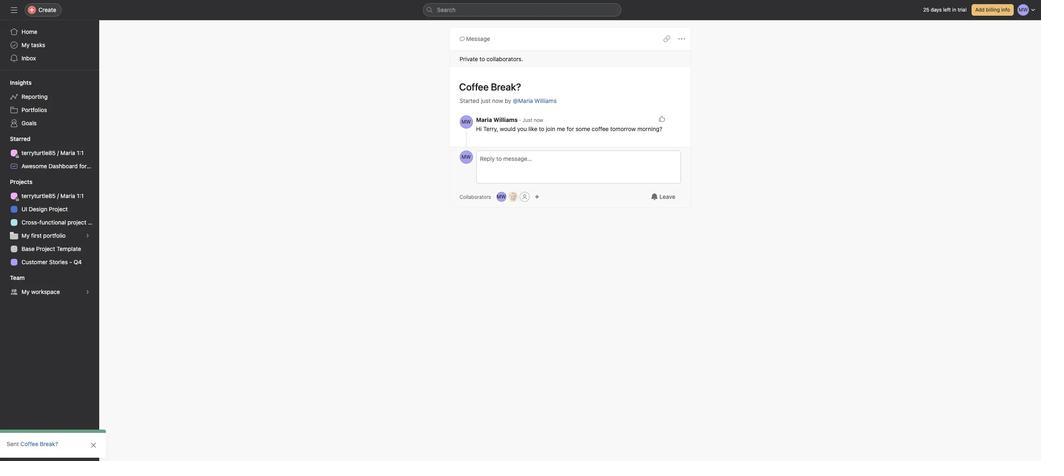 Task type: vqa. For each thing, say whether or not it's contained in the screenshot.
Leave button
yes



Task type: describe. For each thing, give the bounding box(es) containing it.
terryturtle85 / maria 1:1 for dashboard
[[22, 149, 84, 156]]

customer stories - q4 link
[[5, 256, 94, 269]]

terry,
[[483, 125, 498, 132]]

1 vertical spatial to
[[539, 125, 544, 132]]

you
[[517, 125, 527, 132]]

trial
[[958, 7, 967, 13]]

would
[[500, 125, 516, 132]]

customer stories - q4
[[22, 258, 82, 265]]

maria for ui design project
[[60, 192, 75, 199]]

goals
[[22, 120, 37, 127]]

@maria
[[513, 97, 533, 104]]

base
[[22, 245, 35, 252]]

maria williams · just now
[[476, 116, 543, 123]]

hi terry, would you like to join me for some coffee tomorrow morning?
[[476, 125, 662, 132]]

25 days left in trial
[[924, 7, 967, 13]]

collaborators
[[460, 194, 491, 200]]

base project template link
[[5, 242, 94, 256]]

template
[[57, 245, 81, 252]]

terryturtle85 / maria 1:1 for design
[[22, 192, 84, 199]]

morning?
[[638, 125, 662, 132]]

coffee break? link
[[20, 440, 58, 447]]

search button
[[423, 3, 622, 17]]

maria williams link
[[476, 116, 518, 123]]

1:1 for project
[[77, 192, 84, 199]]

more actions image
[[678, 36, 685, 42]]

my tasks
[[22, 41, 45, 48]]

functional
[[39, 219, 66, 226]]

add billing info
[[976, 7, 1010, 13]]

copy link image
[[664, 36, 670, 42]]

ui design project
[[22, 206, 68, 213]]

portfolios
[[22, 106, 47, 113]]

insights button
[[0, 79, 32, 87]]

sent coffee break?
[[7, 440, 58, 447]]

coffee
[[592, 125, 609, 132]]

0 likes. click to like this task image
[[659, 115, 665, 122]]

insights element
[[0, 75, 99, 132]]

invite button
[[8, 443, 43, 458]]

just
[[523, 117, 533, 123]]

design
[[29, 206, 47, 213]]

reporting
[[22, 93, 48, 100]]

/ for dashboard
[[57, 149, 59, 156]]

days
[[931, 7, 942, 13]]

some
[[576, 125, 590, 132]]

add billing info button
[[972, 4, 1014, 16]]

starred element
[[0, 132, 121, 175]]

my first portfolio
[[22, 232, 66, 239]]

project
[[68, 219, 86, 226]]

collaborators.
[[487, 55, 523, 62]]

for inside starred 'element'
[[79, 163, 87, 170]]

tt button
[[508, 192, 518, 202]]

teams element
[[0, 270, 99, 300]]

add
[[976, 7, 985, 13]]

2 vertical spatial project
[[36, 245, 55, 252]]

started
[[460, 97, 479, 104]]

q4
[[74, 258, 82, 265]]

customer
[[22, 258, 48, 265]]

started just now by @maria williams
[[460, 97, 557, 104]]

1 vertical spatial project
[[49, 206, 68, 213]]

break?
[[40, 440, 58, 447]]

insights
[[10, 79, 32, 86]]

tt
[[510, 194, 516, 200]]

team button
[[0, 274, 25, 282]]

portfolio
[[43, 232, 66, 239]]

in
[[952, 7, 957, 13]]

inbox
[[22, 55, 36, 62]]

ui design project link
[[5, 203, 94, 216]]

stories
[[49, 258, 68, 265]]

info
[[1002, 7, 1010, 13]]

sent
[[7, 440, 19, 447]]

leave
[[660, 193, 676, 200]]

portfolios link
[[5, 103, 94, 117]]

1 horizontal spatial williams
[[535, 97, 557, 104]]



Task type: locate. For each thing, give the bounding box(es) containing it.
billing
[[986, 7, 1000, 13]]

1 terryturtle85 / maria 1:1 from the top
[[22, 149, 84, 156]]

1 1:1 from the top
[[77, 149, 84, 156]]

0 horizontal spatial to
[[480, 55, 485, 62]]

for left 'new'
[[79, 163, 87, 170]]

0 vertical spatial terryturtle85 / maria 1:1 link
[[5, 146, 94, 160]]

@maria williams link
[[513, 97, 557, 104]]

tasks
[[31, 41, 45, 48]]

close image
[[90, 442, 97, 449]]

mw for top mw button
[[462, 119, 471, 125]]

1 vertical spatial 1:1
[[77, 192, 84, 199]]

inbox link
[[5, 52, 94, 65]]

see details, my first portfolio image
[[85, 233, 90, 238]]

message
[[466, 35, 490, 42]]

awesome dashboard for new project
[[22, 163, 121, 170]]

tomorrow
[[610, 125, 636, 132]]

awesome
[[22, 163, 47, 170]]

terryturtle85 up 'awesome'
[[22, 149, 56, 156]]

2 vertical spatial my
[[22, 288, 30, 295]]

my inside the teams element
[[22, 288, 30, 295]]

terryturtle85 for dashboard
[[22, 149, 56, 156]]

0 vertical spatial project
[[102, 163, 121, 170]]

home
[[22, 28, 37, 35]]

plan
[[88, 219, 99, 226]]

my tasks link
[[5, 38, 94, 52]]

project inside starred 'element'
[[102, 163, 121, 170]]

leave button
[[646, 189, 681, 204]]

just
[[481, 97, 491, 104]]

-
[[69, 258, 72, 265]]

/ inside starred 'element'
[[57, 149, 59, 156]]

0 vertical spatial maria
[[476, 116, 492, 123]]

starred
[[10, 135, 30, 142]]

terryturtle85 up the design at the left of page
[[22, 192, 56, 199]]

search
[[437, 6, 456, 13]]

williams right "@maria"
[[535, 97, 557, 104]]

add or remove collaborators image
[[535, 194, 540, 199]]

maria up the hi
[[476, 116, 492, 123]]

terryturtle85 for design
[[22, 192, 56, 199]]

/ inside 'projects' element
[[57, 192, 59, 199]]

new
[[88, 163, 100, 170]]

1 vertical spatial now
[[534, 117, 543, 123]]

awesome dashboard for new project link
[[5, 160, 121, 173]]

my
[[22, 41, 30, 48], [22, 232, 30, 239], [22, 288, 30, 295]]

williams
[[535, 97, 557, 104], [494, 116, 518, 123]]

2 terryturtle85 / maria 1:1 from the top
[[22, 192, 84, 199]]

mw down started on the top left of the page
[[462, 119, 471, 125]]

1 / from the top
[[57, 149, 59, 156]]

left
[[943, 7, 951, 13]]

1 horizontal spatial to
[[539, 125, 544, 132]]

2 / from the top
[[57, 192, 59, 199]]

0 horizontal spatial williams
[[494, 116, 518, 123]]

goals link
[[5, 117, 94, 130]]

global element
[[0, 20, 99, 70]]

1:1
[[77, 149, 84, 156], [77, 192, 84, 199]]

maria up ui design project link
[[60, 192, 75, 199]]

projects
[[10, 178, 32, 185]]

project right 'new'
[[102, 163, 121, 170]]

1:1 up the awesome dashboard for new project on the top of page
[[77, 149, 84, 156]]

2 vertical spatial mw button
[[497, 192, 506, 202]]

1 vertical spatial for
[[79, 163, 87, 170]]

0 vertical spatial mw
[[462, 119, 471, 125]]

terryturtle85 / maria 1:1 link for design
[[5, 189, 94, 203]]

mw left tt
[[497, 194, 506, 200]]

1 horizontal spatial now
[[534, 117, 543, 123]]

join
[[546, 125, 555, 132]]

1:1 for for
[[77, 149, 84, 156]]

ui
[[22, 206, 27, 213]]

Conversation Name text field
[[454, 77, 681, 96]]

now up the like
[[534, 117, 543, 123]]

0 vertical spatial for
[[567, 125, 574, 132]]

my left tasks
[[22, 41, 30, 48]]

terryturtle85 / maria 1:1 up ui design project link
[[22, 192, 84, 199]]

/
[[57, 149, 59, 156], [57, 192, 59, 199]]

project
[[102, 163, 121, 170], [49, 206, 68, 213], [36, 245, 55, 252]]

now
[[492, 97, 503, 104], [534, 117, 543, 123]]

search list box
[[423, 3, 622, 17]]

my down team
[[22, 288, 30, 295]]

mw button left the hi
[[460, 115, 473, 129]]

mw for the bottommost mw button
[[497, 194, 506, 200]]

team
[[10, 274, 25, 281]]

maria
[[476, 116, 492, 123], [60, 149, 75, 156], [60, 192, 75, 199]]

1 vertical spatial terryturtle85
[[22, 192, 56, 199]]

2 terryturtle85 from the top
[[22, 192, 56, 199]]

1 vertical spatial williams
[[494, 116, 518, 123]]

mw button up 'collaborators'
[[460, 151, 473, 164]]

to
[[480, 55, 485, 62], [539, 125, 544, 132]]

terryturtle85 / maria 1:1 link up dashboard
[[5, 146, 94, 160]]

maria up the awesome dashboard for new project on the top of page
[[60, 149, 75, 156]]

my workspace link
[[5, 285, 94, 299]]

to right the like
[[539, 125, 544, 132]]

terryturtle85 / maria 1:1 inside 'projects' element
[[22, 192, 84, 199]]

0 vertical spatial terryturtle85 / maria 1:1
[[22, 149, 84, 156]]

by
[[505, 97, 511, 104]]

1 vertical spatial terryturtle85 / maria 1:1 link
[[5, 189, 94, 203]]

25
[[924, 7, 930, 13]]

my left first
[[22, 232, 30, 239]]

coffee
[[20, 440, 38, 447]]

me
[[557, 125, 565, 132]]

projects element
[[0, 175, 99, 270]]

my for my tasks
[[22, 41, 30, 48]]

maria for awesome dashboard for new project
[[60, 149, 75, 156]]

cross-
[[22, 219, 39, 226]]

cross-functional project plan
[[22, 219, 99, 226]]

hide sidebar image
[[11, 7, 17, 13]]

0 vertical spatial now
[[492, 97, 503, 104]]

mw button
[[460, 115, 473, 129], [460, 151, 473, 164], [497, 192, 506, 202]]

now inside maria williams · just now
[[534, 117, 543, 123]]

2 terryturtle85 / maria 1:1 link from the top
[[5, 189, 94, 203]]

terryturtle85 inside starred 'element'
[[22, 149, 56, 156]]

maria inside 'projects' element
[[60, 192, 75, 199]]

1 vertical spatial my
[[22, 232, 30, 239]]

terryturtle85 / maria 1:1 inside starred 'element'
[[22, 149, 84, 156]]

project down my first portfolio
[[36, 245, 55, 252]]

2 1:1 from the top
[[77, 192, 84, 199]]

starred button
[[0, 135, 30, 143]]

1 terryturtle85 / maria 1:1 link from the top
[[5, 146, 94, 160]]

private to collaborators.
[[460, 55, 523, 62]]

like
[[529, 125, 538, 132]]

create button
[[25, 3, 62, 17]]

my first portfolio link
[[5, 229, 94, 242]]

1 my from the top
[[22, 41, 30, 48]]

workspace
[[31, 288, 60, 295]]

0 vertical spatial williams
[[535, 97, 557, 104]]

1:1 up project
[[77, 192, 84, 199]]

project up cross-functional project plan
[[49, 206, 68, 213]]

1 vertical spatial /
[[57, 192, 59, 199]]

1 horizontal spatial for
[[567, 125, 574, 132]]

see details, my workspace image
[[85, 289, 90, 294]]

hi
[[476, 125, 482, 132]]

0 vertical spatial my
[[22, 41, 30, 48]]

projects button
[[0, 178, 32, 186]]

terryturtle85 / maria 1:1 link up ui design project at top left
[[5, 189, 94, 203]]

terryturtle85 / maria 1:1
[[22, 149, 84, 156], [22, 192, 84, 199]]

1 terryturtle85 from the top
[[22, 149, 56, 156]]

mw up 'collaborators'
[[462, 154, 471, 160]]

2 my from the top
[[22, 232, 30, 239]]

reporting link
[[5, 90, 94, 103]]

my inside the global element
[[22, 41, 30, 48]]

0 vertical spatial mw button
[[460, 115, 473, 129]]

/ for design
[[57, 192, 59, 199]]

0 horizontal spatial for
[[79, 163, 87, 170]]

terryturtle85 inside 'projects' element
[[22, 192, 56, 199]]

invite
[[23, 447, 38, 454]]

0 vertical spatial /
[[57, 149, 59, 156]]

2 vertical spatial maria
[[60, 192, 75, 199]]

0 vertical spatial to
[[480, 55, 485, 62]]

mw button left tt button
[[497, 192, 506, 202]]

create
[[38, 6, 56, 13]]

to right the private
[[480, 55, 485, 62]]

my for my workspace
[[22, 288, 30, 295]]

for right the me
[[567, 125, 574, 132]]

mw for middle mw button
[[462, 154, 471, 160]]

first
[[31, 232, 42, 239]]

1 vertical spatial mw button
[[460, 151, 473, 164]]

·
[[519, 116, 521, 123]]

0 vertical spatial terryturtle85
[[22, 149, 56, 156]]

1 vertical spatial terryturtle85 / maria 1:1
[[22, 192, 84, 199]]

cross-functional project plan link
[[5, 216, 99, 229]]

/ up dashboard
[[57, 149, 59, 156]]

now left by
[[492, 97, 503, 104]]

private
[[460, 55, 478, 62]]

0 horizontal spatial now
[[492, 97, 503, 104]]

2 vertical spatial mw
[[497, 194, 506, 200]]

base project template
[[22, 245, 81, 252]]

1 vertical spatial mw
[[462, 154, 471, 160]]

my inside 'projects' element
[[22, 232, 30, 239]]

1:1 inside 'projects' element
[[77, 192, 84, 199]]

maria inside starred 'element'
[[60, 149, 75, 156]]

terryturtle85 / maria 1:1 up awesome dashboard for new project link
[[22, 149, 84, 156]]

terryturtle85 / maria 1:1 link for dashboard
[[5, 146, 94, 160]]

3 my from the top
[[22, 288, 30, 295]]

/ up ui design project link
[[57, 192, 59, 199]]

1:1 inside starred 'element'
[[77, 149, 84, 156]]

my for my first portfolio
[[22, 232, 30, 239]]

home link
[[5, 25, 94, 38]]

1 vertical spatial maria
[[60, 149, 75, 156]]

0 vertical spatial 1:1
[[77, 149, 84, 156]]

williams up would
[[494, 116, 518, 123]]



